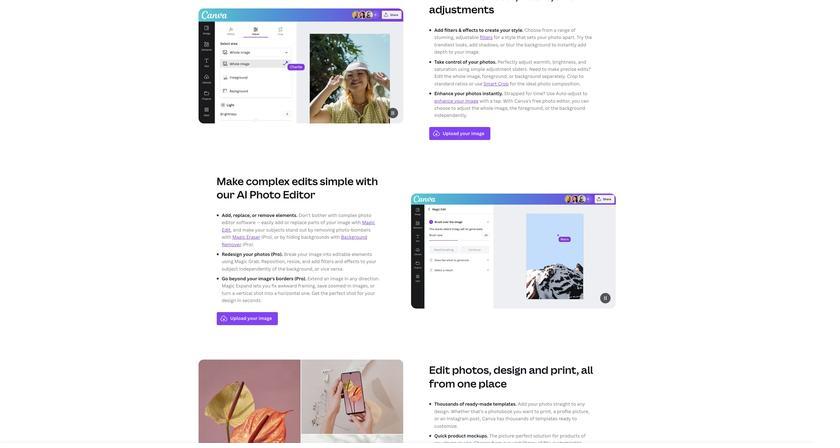 Task type: describe. For each thing, give the bounding box(es) containing it.
perfect
[[329, 290, 346, 297]]

make
[[217, 174, 244, 188]]

print, inside add your photo straight to any design. whether that's a photobook you want to print, a profile picture, or an instagram post, canva has thousands of templates ready to customize.
[[541, 409, 553, 415]]

design inside the edit photos, design and print, all from one place
[[494, 363, 527, 377]]

of inside "don't bother with complex photo editor software — easily add or replace parts of your image with"
[[321, 220, 325, 226]]

editor
[[222, 220, 235, 226]]

adjust inside perfectly adjust warmth, brightness, and saturation using simple adjustment sliders. need to make precise edits? edit the whole image, foreground, or background separately. crop to standard ratios or use
[[519, 59, 533, 65]]

add up image.
[[470, 42, 478, 48]]

adjust inside with a tap. with canva's free photo editor, you can choose to adjust the whole image, the foreground, or the background independently.
[[458, 105, 471, 111]]

direction.
[[359, 276, 380, 282]]

by inside , and make your subjects stand out by removing photo-bombers with
[[308, 227, 314, 233]]

make inside , and make your subjects stand out by removing photo-bombers with
[[243, 227, 254, 233]]

instantly
[[558, 42, 577, 48]]

stand
[[286, 227, 299, 233]]

your inside "don't bother with complex photo editor software — easily add or replace parts of your image with"
[[327, 220, 337, 226]]

whole inside with a tap. with canva's free photo editor, you can choose to adjust the whole image, the foreground, or the background independently.
[[481, 105, 494, 111]]

the down enhance your photos instantly.
[[472, 105, 480, 111]]

a down fix
[[275, 290, 277, 297]]

whole inside perfectly adjust warmth, brightness, and saturation using simple adjustment sliders. need to make precise edits? edit the whole image, foreground, or background separately. crop to standard ratios or use
[[453, 73, 466, 80]]

ideal
[[526, 81, 537, 87]]

your down 'elements'
[[367, 259, 377, 265]]

design.
[[435, 409, 450, 415]]

the down 'that'
[[517, 42, 524, 48]]

2 horizontal spatial (pro).
[[295, 276, 307, 282]]

eraser
[[247, 234, 261, 240]]

beautiful
[[430, 0, 477, 3]]

photo inside "don't bother with complex photo editor software — easily add or replace parts of your image with"
[[359, 212, 372, 219]]

vice
[[321, 266, 330, 272]]

or down sliders.
[[510, 73, 514, 80]]

sets
[[527, 34, 537, 40]]

shadows,
[[479, 42, 500, 48]]

you inside with a tap. with canva's free photo editor, you can choose to adjust the whole image, the foreground, or the background independently.
[[572, 98, 581, 104]]

magic inside break your image into editable elements using magic grab. reposition, resize, and add filters and effects to your subject independently of the background, or vice versa.
[[235, 259, 248, 265]]

place
[[479, 377, 507, 391]]

style
[[506, 34, 516, 40]]

your up style
[[501, 27, 511, 33]]

fix
[[272, 283, 277, 289]]

one.
[[302, 290, 311, 297]]

background inside "for a style that sets your photo apart. try the trendiest looks, add shadows, or blur the background to instantly add depth to your image."
[[525, 42, 551, 48]]

range
[[558, 27, 570, 33]]

and inside the edit photos, design and print, all from one place
[[529, 363, 549, 377]]

of up whether
[[460, 402, 465, 408]]

an inside extend an image in any direction. magic expand lets you fix awkward framing, save zoomed-in images, or turn a vertical shot into a horizontal one. get the perfect shot for your design in seconds.
[[324, 276, 330, 282]]

the down the editor,
[[552, 105, 559, 111]]

elements.
[[276, 212, 298, 219]]

saturation
[[435, 66, 457, 72]]

our
[[217, 188, 235, 202]]

photobook
[[489, 409, 513, 415]]

image, inside perfectly adjust warmth, brightness, and saturation using simple adjustment sliders. need to make precise edits? edit the whole image, foreground, or background separately. crop to standard ratios or use
[[467, 73, 482, 80]]

backgrounds
[[301, 234, 330, 240]]

a right turn
[[233, 290, 235, 297]]

of inside break your image into editable elements using magic grab. reposition, resize, and add filters and effects to your subject independently of the background, or vice versa.
[[273, 266, 277, 272]]

quick
[[435, 433, 447, 440]]

the right the try
[[585, 34, 593, 40]]

image inside "don't bother with complex photo editor software — easily add or replace parts of your image with"
[[338, 220, 351, 226]]

expand
[[236, 283, 252, 289]]

or inside add your photo straight to any design. whether that's a photobook you want to print, a profile picture, or an instagram post, canva has thousands of templates ready to customize.
[[435, 416, 440, 422]]

background inside perfectly adjust warmth, brightness, and saturation using simple adjustment sliders. need to make precise edits? edit the whole image, foreground, or background separately. crop to standard ratios or use
[[515, 73, 541, 80]]

or inside "for a style that sets your photo apart. try the trendiest looks, add shadows, or blur the background to instantly add depth to your image."
[[501, 42, 506, 48]]

to up filters link
[[480, 27, 484, 33]]

redesign
[[222, 251, 242, 258]]

subjects
[[266, 227, 285, 233]]

2 vertical spatial in
[[238, 298, 242, 304]]

image, inside with a tap. with canva's free photo editor, you can choose to adjust the whole image, the foreground, or the background independently.
[[495, 105, 509, 111]]

ready-
[[466, 402, 480, 408]]

standard
[[435, 81, 455, 87]]

print, inside the edit photos, design and print, all from one place
[[551, 363, 580, 377]]

software
[[237, 220, 256, 226]]

a left the profile
[[554, 409, 557, 415]]

complex inside make complex edits simple with our ai photo editor
[[246, 174, 290, 188]]

don't bother with complex photo editor software — easily add or replace parts of your image with
[[222, 212, 372, 226]]

use
[[475, 81, 483, 87]]

or inside extend an image in any direction. magic expand lets you fix awkward framing, save zoomed-in images, or turn a vertical shot into a horizontal one. get the perfect shot for your design in seconds.
[[371, 283, 375, 289]]

from inside the choose from a range of stunning, adjustable
[[543, 27, 553, 33]]

a inside "for a style that sets your photo apart. try the trendiest looks, add shadows, or blur the background to instantly add depth to your image."
[[502, 34, 504, 40]]

add inside break your image into editable elements using magic grab. reposition, resize, and add filters and effects to your subject independently of the background, or vice versa.
[[312, 259, 320, 265]]

bombers
[[351, 227, 371, 233]]

style.
[[512, 27, 524, 33]]

apart.
[[563, 34, 576, 40]]

to right want
[[535, 409, 540, 415]]

0 vertical spatial effects
[[463, 27, 479, 33]]

to down "picture,"
[[573, 416, 578, 422]]

of inside add your photo straight to any design. whether that's a photobook you want to print, a profile picture, or an instagram post, canva has thousands of templates ready to customize.
[[530, 416, 535, 422]]

image inside strapped for time? use auto-adjust to enhance your image
[[466, 98, 479, 104]]

simple inside perfectly adjust warmth, brightness, and saturation using simple adjustment sliders. need to make precise edits? edit the whole image, foreground, or background separately. crop to standard ratios or use
[[471, 66, 486, 72]]

simple inside make complex edits simple with our ai photo editor
[[320, 174, 354, 188]]

0 vertical spatial in
[[345, 276, 349, 282]]

adjustment
[[487, 66, 512, 72]]

for inside extend an image in any direction. magic expand lets you fix awkward framing, save zoomed-in images, or turn a vertical shot into a horizontal one. get the perfect shot for your design in seconds.
[[358, 290, 364, 297]]

profile
[[558, 409, 572, 415]]

redesign your photos (pro).
[[222, 251, 283, 258]]

for up strapped
[[510, 81, 517, 87]]

strapped
[[505, 91, 525, 97]]

complex inside "don't bother with complex photo editor software — easily add or replace parts of your image with"
[[339, 212, 357, 219]]

removing
[[315, 227, 335, 233]]

a down 'made'
[[485, 409, 488, 415]]

the inside perfectly adjust warmth, brightness, and saturation using simple adjustment sliders. need to make precise edits? edit the whole image, foreground, or background separately. crop to standard ratios or use
[[445, 73, 452, 80]]

enhance your photos instantly.
[[435, 91, 504, 97]]

brightness,
[[553, 59, 578, 65]]

with inside , and make your subjects stand out by removing photo-bombers with
[[222, 234, 232, 240]]

the left ideal
[[518, 81, 525, 87]]

framing,
[[298, 283, 316, 289]]

edit photos, design and print, all from one place
[[430, 363, 594, 391]]

0 vertical spatial (pro).
[[242, 242, 254, 248]]

or down the subjects
[[274, 234, 279, 240]]

design inside extend an image in any direction. magic expand lets you fix awkward framing, save zoomed-in images, or turn a vertical shot into a horizontal one. get the perfect shot for your design in seconds.
[[222, 298, 236, 304]]

your inside extend an image in any direction. magic expand lets you fix awkward framing, save zoomed-in images, or turn a vertical shot into a horizontal one. get the perfect shot for your design in seconds.
[[365, 290, 375, 297]]

1 horizontal spatial (pro).
[[271, 251, 283, 258]]

effects,
[[479, 0, 519, 3]]

smart
[[484, 81, 497, 87]]

photos,
[[453, 363, 492, 377]]

control
[[446, 59, 462, 65]]

reposition,
[[262, 259, 286, 265]]

your inside strapped for time? use auto-adjust to enhance your image
[[455, 98, 465, 104]]

enhance
[[435, 91, 454, 97]]

auto-
[[556, 91, 569, 97]]

tap.
[[494, 98, 503, 104]]

your down 'looks,'
[[455, 49, 465, 55]]

with inside with a tap. with canva's free photo editor, you can choose to adjust the whole image, the foreground, or the background independently.
[[480, 98, 489, 104]]

independently
[[239, 266, 271, 272]]

to up "picture,"
[[572, 402, 577, 408]]

trendiest
[[435, 42, 455, 48]]

magic inside magic edit
[[362, 220, 375, 226]]

for a style that sets your photo apart. try the trendiest looks, add shadows, or blur the background to instantly add depth to your image.
[[435, 34, 593, 55]]

any inside extend an image in any direction. magic expand lets you fix awkward framing, save zoomed-in images, or turn a vertical shot into a horizontal one. get the perfect shot for your design in seconds.
[[350, 276, 358, 282]]

filters inside break your image into editable elements using magic grab. reposition, resize, and add filters and effects to your subject independently of the background, or vice versa.
[[321, 259, 334, 265]]

edits
[[292, 174, 318, 188]]

replace
[[291, 220, 307, 226]]

awkward
[[278, 283, 297, 289]]

collage of custom mockups using smartmockups on canva photo editor image
[[199, 360, 404, 444]]

one
[[458, 377, 477, 391]]

1 vertical spatial in
[[348, 283, 352, 289]]

elements
[[352, 251, 372, 258]]

photos for instantly.
[[466, 91, 482, 97]]

magic edit
[[222, 220, 375, 233]]

enhance your image link
[[435, 98, 479, 104]]

don't
[[299, 212, 311, 219]]

photo inside with a tap. with canva's free photo editor, you can choose to adjust the whole image, the foreground, or the background independently.
[[543, 98, 556, 104]]

thousands
[[506, 416, 529, 422]]

looks,
[[456, 42, 469, 48]]

a inside the choose from a range of stunning, adjustable
[[555, 27, 557, 33]]

bother
[[312, 212, 327, 219]]

image's
[[259, 276, 275, 282]]

an inside add your photo straight to any design. whether that's a photobook you want to print, a profile picture, or an instagram post, canva has thousands of templates ready to customize.
[[441, 416, 446, 422]]

remove
[[258, 212, 275, 219]]

of right control
[[463, 59, 468, 65]]

subject
[[222, 266, 238, 272]]

the inside break your image into editable elements using magic grab. reposition, resize, and add filters and effects to your subject independently of the background, or vice versa.
[[278, 266, 286, 272]]

choose
[[525, 27, 542, 33]]

your up lets
[[247, 276, 257, 282]]

your up enhance your image link
[[455, 91, 465, 97]]

the inside extend an image in any direction. magic expand lets you fix awkward framing, save zoomed-in images, or turn a vertical shot into a horizontal one. get the perfect shot for your design in seconds.
[[321, 290, 328, 297]]

1 shot from the left
[[254, 290, 264, 297]]

customize.
[[435, 423, 458, 430]]

break
[[284, 251, 297, 258]]

time?
[[534, 91, 546, 97]]



Task type: locate. For each thing, give the bounding box(es) containing it.
image up 'photo-'
[[338, 220, 351, 226]]

instagram
[[447, 416, 469, 422]]

1 horizontal spatial design
[[494, 363, 527, 377]]

your inside , and make your subjects stand out by removing photo-bombers with
[[255, 227, 265, 233]]

using down "take control of your photos."
[[458, 66, 470, 72]]

magic up remover
[[233, 234, 246, 240]]

print, up templates
[[541, 409, 553, 415]]

filters
[[445, 27, 458, 33], [480, 34, 493, 40], [321, 259, 334, 265]]

to down 'elements'
[[361, 259, 366, 265]]

your down enhance your photos instantly.
[[455, 98, 465, 104]]

in
[[345, 276, 349, 282], [348, 283, 352, 289], [238, 298, 242, 304]]

into inside extend an image in any direction. magic expand lets you fix awkward framing, save zoomed-in images, or turn a vertical shot into a horizontal one. get the perfect shot for your design in seconds.
[[265, 290, 273, 297]]

magic edit link
[[222, 220, 375, 233]]

0 vertical spatial photos
[[466, 91, 482, 97]]

using inside break your image into editable elements using magic grab. reposition, resize, and add filters and effects to your subject independently of the background, or vice versa.
[[222, 259, 234, 265]]

save
[[318, 283, 328, 289]]

your up resize,
[[298, 251, 308, 258]]

image,
[[467, 73, 482, 80], [495, 105, 509, 111]]

1 horizontal spatial photos
[[466, 91, 482, 97]]

mockups.
[[467, 433, 489, 440]]

with
[[504, 98, 514, 104]]

templates
[[536, 416, 558, 422]]

0 vertical spatial filters
[[445, 27, 458, 33]]

1 vertical spatial from
[[430, 377, 456, 391]]

or left blur
[[501, 42, 506, 48]]

for
[[494, 34, 501, 40], [510, 81, 517, 87], [526, 91, 533, 97], [358, 290, 364, 297]]

0 horizontal spatial simple
[[320, 174, 354, 188]]

perfectly adjust warmth, brightness, and saturation using simple adjustment sliders. need to make precise edits? edit the whole image, foreground, or background separately. crop to standard ratios or use
[[435, 59, 591, 87]]

whole down instantly.
[[481, 105, 494, 111]]

edit down editor
[[222, 227, 231, 233]]

1 vertical spatial add
[[518, 402, 527, 408]]

magic down redesign on the bottom
[[235, 259, 248, 265]]

2 vertical spatial background
[[560, 105, 586, 111]]

get
[[312, 290, 320, 297]]

to inside break your image into editable elements using magic grab. reposition, resize, and add filters and effects to your subject independently of the background, or vice versa.
[[361, 259, 366, 265]]

to down warmth, on the right of page
[[543, 66, 547, 72]]

and inside perfectly adjust warmth, brightness, and saturation using simple adjustment sliders. need to make precise edits? edit the whole image, foreground, or background separately. crop to standard ratios or use
[[579, 59, 587, 65]]

by right out
[[308, 227, 314, 233]]

0 vertical spatial add
[[435, 27, 444, 33]]

extend an image in any direction. magic expand lets you fix awkward framing, save zoomed-in images, or turn a vertical shot into a horizontal one. get the perfect shot for your design in seconds.
[[222, 276, 380, 304]]

using for beautiful effects, filters, and adjustments
[[458, 66, 470, 72]]

photo up bombers
[[359, 212, 372, 219]]

0 horizontal spatial (pro).
[[242, 242, 254, 248]]

filters left &
[[445, 27, 458, 33]]

0 vertical spatial simple
[[471, 66, 486, 72]]

in left images,
[[348, 283, 352, 289]]

from inside the edit photos, design and print, all from one place
[[430, 377, 456, 391]]

product
[[448, 433, 466, 440]]

0 vertical spatial foreground,
[[483, 73, 509, 80]]

(pro),
[[262, 234, 273, 240]]

background down the editor,
[[560, 105, 586, 111]]

an
[[324, 276, 330, 282], [441, 416, 446, 422]]

into left editable
[[323, 251, 332, 258]]

add filters & effects to create your style.
[[435, 27, 524, 33]]

0 horizontal spatial add
[[435, 27, 444, 33]]

0 horizontal spatial adjust
[[458, 105, 471, 111]]

or inside "don't bother with complex photo editor software — easily add or replace parts of your image with"
[[285, 220, 290, 226]]

image inside extend an image in any direction. magic expand lets you fix awkward framing, save zoomed-in images, or turn a vertical shot into a horizontal one. get the perfect shot for your design in seconds.
[[331, 276, 344, 282]]

you up thousands
[[514, 409, 522, 415]]

photos for (pro).
[[255, 251, 270, 258]]

2 horizontal spatial filters
[[480, 34, 493, 40]]

edit left one
[[430, 363, 451, 377]]

1 vertical spatial edit
[[222, 227, 231, 233]]

want
[[523, 409, 534, 415]]

1 vertical spatial print,
[[541, 409, 553, 415]]

post,
[[470, 416, 481, 422]]

filters up vice
[[321, 259, 334, 265]]

1 vertical spatial image,
[[495, 105, 509, 111]]

your right sets
[[538, 34, 548, 40]]

make
[[548, 66, 560, 72], [243, 227, 254, 233]]

break your image into editable elements using magic grab. reposition, resize, and add filters and effects to your subject independently of the background, or vice versa.
[[222, 251, 377, 272]]

to up can in the top right of the page
[[583, 91, 588, 97]]

a left style
[[502, 34, 504, 40]]

made
[[480, 402, 493, 408]]

into down fix
[[265, 290, 273, 297]]

0 vertical spatial using
[[458, 66, 470, 72]]

for down images,
[[358, 290, 364, 297]]

foreground, up smart crop link
[[483, 73, 509, 80]]

your up removing
[[327, 220, 337, 226]]

blur
[[507, 42, 516, 48]]

whole up ratios
[[453, 73, 466, 80]]

image.
[[466, 49, 480, 55]]

a left range
[[555, 27, 557, 33]]

1 vertical spatial design
[[494, 363, 527, 377]]

or inside break your image into editable elements using magic grab. reposition, resize, and add filters and effects to your subject independently of the background, or vice versa.
[[315, 266, 320, 272]]

0 vertical spatial edit
[[435, 73, 444, 80]]

templates.
[[494, 402, 517, 408]]

or
[[501, 42, 506, 48], [510, 73, 514, 80], [469, 81, 474, 87], [546, 105, 550, 111], [252, 212, 257, 219], [285, 220, 290, 226], [274, 234, 279, 240], [315, 266, 320, 272], [371, 283, 375, 289], [435, 416, 440, 422]]

an up save at bottom left
[[324, 276, 330, 282]]

image up zoomed-
[[331, 276, 344, 282]]

1 vertical spatial make
[[243, 227, 254, 233]]

to inside with a tap. with canva's free photo editor, you can choose to adjust the whole image, the foreground, or the background independently.
[[452, 105, 456, 111]]

0 vertical spatial image,
[[467, 73, 482, 80]]

0 vertical spatial make
[[548, 66, 560, 72]]

the down "saturation"
[[445, 73, 452, 80]]

0 vertical spatial complex
[[246, 174, 290, 188]]

you inside extend an image in any direction. magic expand lets you fix awkward framing, save zoomed-in images, or turn a vertical shot into a horizontal one. get the perfect shot for your design in seconds.
[[263, 283, 271, 289]]

add for your
[[518, 402, 527, 408]]

0 vertical spatial background
[[525, 42, 551, 48]]

for up canva's
[[526, 91, 533, 97]]

canva's
[[515, 98, 532, 104]]

a
[[555, 27, 557, 33], [502, 34, 504, 40], [491, 98, 493, 104], [233, 290, 235, 297], [275, 290, 277, 297], [485, 409, 488, 415], [554, 409, 557, 415]]

any up "picture,"
[[578, 402, 586, 408]]

thousands of ready-made templates.
[[435, 402, 517, 408]]

1 vertical spatial you
[[263, 283, 271, 289]]

replace,
[[233, 212, 251, 219]]

resize,
[[287, 259, 301, 265]]

and inside , and make your subjects stand out by removing photo-bombers with
[[233, 227, 242, 233]]

0 vertical spatial into
[[323, 251, 332, 258]]

image down enhance your photos instantly.
[[466, 98, 479, 104]]

1 vertical spatial photos
[[255, 251, 270, 258]]

adjust inside strapped for time? use auto-adjust to enhance your image
[[569, 91, 582, 97]]

choose
[[435, 105, 451, 111]]

2 vertical spatial edit
[[430, 363, 451, 377]]

for inside strapped for time? use auto-adjust to enhance your image
[[526, 91, 533, 97]]

1 vertical spatial by
[[280, 234, 286, 240]]

0 horizontal spatial using
[[222, 259, 234, 265]]

turn
[[222, 290, 231, 297]]

ai
[[237, 188, 248, 202]]

beyond
[[229, 276, 246, 282]]

to down 'trendiest'
[[449, 49, 454, 55]]

1 horizontal spatial from
[[543, 27, 553, 33]]

add,
[[222, 212, 232, 219]]

add inside add your photo straight to any design. whether that's a photobook you want to print, a profile picture, or an instagram post, canva has thousands of templates ready to customize.
[[518, 402, 527, 408]]

using inside perfectly adjust warmth, brightness, and saturation using simple adjustment sliders. need to make precise edits? edit the whole image, foreground, or background separately. crop to standard ratios or use
[[458, 66, 470, 72]]

add up stunning,
[[435, 27, 444, 33]]

1 vertical spatial whole
[[481, 105, 494, 111]]

adjustments
[[430, 2, 495, 16]]

0 vertical spatial you
[[572, 98, 581, 104]]

1 vertical spatial effects
[[345, 259, 360, 265]]

of up removing
[[321, 220, 325, 226]]

image inside break your image into editable elements using magic grab. reposition, resize, and add filters and effects to your subject independently of the background, or vice versa.
[[309, 251, 322, 258]]

0 horizontal spatial crop
[[498, 81, 509, 87]]

of down want
[[530, 416, 535, 422]]

or down use
[[546, 105, 550, 111]]

1 horizontal spatial add
[[518, 402, 527, 408]]

smart crop link
[[484, 81, 509, 87]]

1 vertical spatial an
[[441, 416, 446, 422]]

using up subject
[[222, 259, 234, 265]]

—
[[257, 220, 261, 226]]

0 horizontal spatial photos
[[255, 251, 270, 258]]

composition.
[[552, 81, 581, 87]]

the
[[585, 34, 593, 40], [517, 42, 524, 48], [445, 73, 452, 80], [518, 81, 525, 87], [472, 105, 480, 111], [510, 105, 518, 111], [552, 105, 559, 111], [278, 266, 286, 272], [321, 290, 328, 297]]

of down reposition,
[[273, 266, 277, 272]]

simple right edits
[[320, 174, 354, 188]]

strapped for time? use auto-adjust to enhance your image
[[435, 91, 588, 104]]

foreground, inside with a tap. with canva's free photo editor, you can choose to adjust the whole image, the foreground, or the background independently.
[[519, 105, 545, 111]]

1 horizontal spatial whole
[[481, 105, 494, 111]]

shot down images,
[[347, 290, 357, 297]]

0 vertical spatial adjust
[[519, 59, 533, 65]]

0 vertical spatial an
[[324, 276, 330, 282]]

shot down lets
[[254, 290, 264, 297]]

0 horizontal spatial any
[[350, 276, 358, 282]]

1 horizontal spatial into
[[323, 251, 332, 258]]

you left can in the top right of the page
[[572, 98, 581, 104]]

1 horizontal spatial simple
[[471, 66, 486, 72]]

from right choose
[[543, 27, 553, 33]]

you
[[572, 98, 581, 104], [263, 283, 271, 289], [514, 409, 522, 415]]

1 vertical spatial background
[[515, 73, 541, 80]]

effects inside break your image into editable elements using magic grab. reposition, resize, and add filters and effects to your subject independently of the background, or vice versa.
[[345, 259, 360, 265]]

add up 'extend'
[[312, 259, 320, 265]]

1 vertical spatial into
[[265, 290, 273, 297]]

to left instantly
[[552, 42, 557, 48]]

0 horizontal spatial filters
[[321, 259, 334, 265]]

with a tap. with canva's free photo editor, you can choose to adjust the whole image, the foreground, or the background independently.
[[435, 98, 590, 119]]

photo inside "for a style that sets your photo apart. try the trendiest looks, add shadows, or blur the background to instantly add depth to your image."
[[549, 34, 562, 40]]

simple
[[471, 66, 486, 72], [320, 174, 354, 188]]

(pro). up framing,
[[295, 276, 307, 282]]

1 horizontal spatial complex
[[339, 212, 357, 219]]

straight
[[554, 402, 571, 408]]

1 vertical spatial complex
[[339, 212, 357, 219]]

0 vertical spatial whole
[[453, 73, 466, 80]]

1 horizontal spatial image,
[[495, 105, 509, 111]]

add for filters
[[435, 27, 444, 33]]

2 vertical spatial you
[[514, 409, 522, 415]]

0 horizontal spatial effects
[[345, 259, 360, 265]]

quick product mockups.
[[435, 433, 489, 440]]

1 horizontal spatial filters
[[445, 27, 458, 33]]

parts
[[308, 220, 320, 226]]

2 horizontal spatial adjust
[[569, 91, 582, 97]]

lets
[[253, 283, 262, 289]]

0 horizontal spatial into
[[265, 290, 273, 297]]

add up the subjects
[[275, 220, 284, 226]]

versa.
[[331, 266, 344, 272]]

your down image.
[[469, 59, 479, 65]]

the down 'with'
[[510, 105, 518, 111]]

horizontal
[[278, 290, 300, 297]]

your inside add your photo straight to any design. whether that's a photobook you want to print, a profile picture, or an instagram post, canva has thousands of templates ready to customize.
[[528, 402, 538, 408]]

1 horizontal spatial make
[[548, 66, 560, 72]]

2 vertical spatial adjust
[[458, 105, 471, 111]]

free
[[533, 98, 542, 104]]

foreground, inside perfectly adjust warmth, brightness, and saturation using simple adjustment sliders. need to make precise edits? edit the whole image, foreground, or background separately. crop to standard ratios or use
[[483, 73, 509, 80]]

magic up turn
[[222, 283, 235, 289]]

photo-
[[336, 227, 351, 233]]

1 horizontal spatial effects
[[463, 27, 479, 33]]

or down the design.
[[435, 416, 440, 422]]

0 horizontal spatial design
[[222, 298, 236, 304]]

1 vertical spatial filters
[[480, 34, 493, 40]]

edit inside the edit photos, design and print, all from one place
[[430, 363, 451, 377]]

the down save at bottom left
[[321, 290, 328, 297]]

make inside perfectly adjust warmth, brightness, and saturation using simple adjustment sliders. need to make precise edits? edit the whole image, foreground, or background separately. crop to standard ratios or use
[[548, 66, 560, 72]]

background inside with a tap. with canva's free photo editor, you can choose to adjust the whole image, the foreground, or the background independently.
[[560, 105, 586, 111]]

crop right smart
[[498, 81, 509, 87]]

edit inside magic edit
[[222, 227, 231, 233]]

0 vertical spatial from
[[543, 27, 553, 33]]

background remover
[[222, 234, 368, 248]]

photos down use
[[466, 91, 482, 97]]

with
[[480, 98, 489, 104], [356, 174, 378, 188], [328, 212, 338, 219], [352, 220, 361, 226], [222, 234, 232, 240], [331, 234, 340, 240]]

and inside beautiful effects, filters, and adjustments
[[556, 0, 576, 3]]

easily
[[262, 220, 274, 226]]

photo up time?
[[538, 81, 551, 87]]

2 vertical spatial filters
[[321, 259, 334, 265]]

1 horizontal spatial an
[[441, 416, 446, 422]]

edit up standard
[[435, 73, 444, 80]]

print,
[[551, 363, 580, 377], [541, 409, 553, 415]]

in up zoomed-
[[345, 276, 349, 282]]

images,
[[353, 283, 369, 289]]

in down vertical
[[238, 298, 242, 304]]

for inside "for a style that sets your photo apart. try the trendiest looks, add shadows, or blur the background to instantly add depth to your image."
[[494, 34, 501, 40]]

crop inside perfectly adjust warmth, brightness, and saturation using simple adjustment sliders. need to make precise edits? edit the whole image, foreground, or background separately. crop to standard ratios or use
[[568, 73, 579, 80]]

filters,
[[521, 0, 554, 3]]

1 horizontal spatial shot
[[347, 290, 357, 297]]

to down enhance your image link
[[452, 105, 456, 111]]

using for make complex edits simple with our ai photo editor
[[222, 259, 234, 265]]

any inside add your photo straight to any design. whether that's a photobook you want to print, a profile picture, or an instagram post, canva has thousands of templates ready to customize.
[[578, 402, 586, 408]]

0 horizontal spatial you
[[263, 283, 271, 289]]

magic eraser (pro), or by hiding backgrounds with
[[233, 234, 341, 240]]

edit
[[435, 73, 444, 80], [222, 227, 231, 233], [430, 363, 451, 377]]

1 horizontal spatial any
[[578, 402, 586, 408]]

background up ideal
[[515, 73, 541, 80]]

photo inside add your photo straight to any design. whether that's a photobook you want to print, a profile picture, or an instagram post, canva has thousands of templates ready to customize.
[[540, 402, 553, 408]]

you down image's
[[263, 283, 271, 289]]

0 vertical spatial crop
[[568, 73, 579, 80]]

or left vice
[[315, 266, 320, 272]]

(pro).
[[242, 242, 254, 248], [271, 251, 283, 258], [295, 276, 307, 282]]

0 horizontal spatial shot
[[254, 290, 264, 297]]

0 horizontal spatial complex
[[246, 174, 290, 188]]

stunning,
[[435, 34, 455, 40]]

with inside make complex edits simple with our ai photo editor
[[356, 174, 378, 188]]

your down images,
[[365, 290, 375, 297]]

magic inside extend an image in any direction. magic expand lets you fix awkward framing, save zoomed-in images, or turn a vertical shot into a horizontal one. get the perfect shot for your design in seconds.
[[222, 283, 235, 289]]

image, up use
[[467, 73, 482, 80]]

1 vertical spatial crop
[[498, 81, 509, 87]]

add inside "don't bother with complex photo editor software — easily add or replace parts of your image with"
[[275, 220, 284, 226]]

your up grab.
[[243, 251, 253, 258]]

1 vertical spatial simple
[[320, 174, 354, 188]]

to down edits?
[[580, 73, 584, 80]]

1 vertical spatial (pro).
[[271, 251, 283, 258]]

effects
[[463, 27, 479, 33], [345, 259, 360, 265]]

whether
[[451, 409, 470, 415]]

into inside break your image into editable elements using magic grab. reposition, resize, and add filters and effects to your subject independently of the background, or vice versa.
[[323, 251, 332, 258]]

edit inside perfectly adjust warmth, brightness, and saturation using simple adjustment sliders. need to make precise edits? edit the whole image, foreground, or background separately. crop to standard ratios or use
[[435, 73, 444, 80]]

0 horizontal spatial by
[[280, 234, 286, 240]]

vertical
[[236, 290, 253, 297]]

0 vertical spatial print,
[[551, 363, 580, 377]]

make complex edits simple with our ai photo editor
[[217, 174, 378, 202]]

of inside the choose from a range of stunning, adjustable
[[572, 27, 576, 33]]

an down the design.
[[441, 416, 446, 422]]

into
[[323, 251, 332, 258], [265, 290, 273, 297]]

1 horizontal spatial adjust
[[519, 59, 533, 65]]

you inside add your photo straight to any design. whether that's a photobook you want to print, a profile picture, or an instagram post, canva has thousands of templates ready to customize.
[[514, 409, 522, 415]]

0 horizontal spatial from
[[430, 377, 456, 391]]

choose from a range of stunning, adjustable
[[435, 27, 576, 40]]

that
[[517, 34, 526, 40]]

magic
[[362, 220, 375, 226], [233, 234, 246, 240], [235, 259, 248, 265], [222, 283, 235, 289]]

simple down "photos."
[[471, 66, 486, 72]]

editable
[[333, 251, 351, 258]]

create
[[485, 27, 500, 33]]

a left tap.
[[491, 98, 493, 104]]

0 horizontal spatial make
[[243, 227, 254, 233]]

1 horizontal spatial foreground,
[[519, 105, 545, 111]]

1 horizontal spatial by
[[308, 227, 314, 233]]

1 horizontal spatial you
[[514, 409, 522, 415]]

add up want
[[518, 402, 527, 408]]

or down direction.
[[371, 283, 375, 289]]

2 horizontal spatial you
[[572, 98, 581, 104]]

extend
[[308, 276, 323, 282]]

to inside strapped for time? use auto-adjust to enhance your image
[[583, 91, 588, 97]]

2 shot from the left
[[347, 290, 357, 297]]

1 vertical spatial adjust
[[569, 91, 582, 97]]

filters up the shadows,
[[480, 34, 493, 40]]

1 vertical spatial foreground,
[[519, 105, 545, 111]]

1 vertical spatial using
[[222, 259, 234, 265]]

the up 'borders'
[[278, 266, 286, 272]]

or left use
[[469, 81, 474, 87]]

ready
[[559, 416, 572, 422]]

complex
[[246, 174, 290, 188], [339, 212, 357, 219]]

photo down use
[[543, 98, 556, 104]]

0 horizontal spatial whole
[[453, 73, 466, 80]]

0 horizontal spatial an
[[324, 276, 330, 282]]

by down the subjects
[[280, 234, 286, 240]]

, and make your subjects stand out by removing photo-bombers with
[[222, 227, 371, 240]]

add down the try
[[578, 42, 587, 48]]

1 vertical spatial any
[[578, 402, 586, 408]]

image, down tap.
[[495, 105, 509, 111]]

1 horizontal spatial using
[[458, 66, 470, 72]]

0 vertical spatial any
[[350, 276, 358, 282]]

of
[[572, 27, 576, 33], [463, 59, 468, 65], [321, 220, 325, 226], [273, 266, 277, 272], [460, 402, 465, 408], [530, 416, 535, 422]]

background down sets
[[525, 42, 551, 48]]

or inside with a tap. with canva's free photo editor, you can choose to adjust the whole image, the foreground, or the background independently.
[[546, 105, 550, 111]]

a inside with a tap. with canva's free photo editor, you can choose to adjust the whole image, the foreground, or the background independently.
[[491, 98, 493, 104]]

enhance
[[435, 98, 454, 104]]

magic up bombers
[[362, 220, 375, 226]]

(pro). up reposition,
[[271, 251, 283, 258]]

your up want
[[528, 402, 538, 408]]

smart crop for the ideal photo composition.
[[484, 81, 581, 87]]

2 vertical spatial (pro).
[[295, 276, 307, 282]]

0 horizontal spatial image,
[[467, 73, 482, 80]]

or up —
[[252, 212, 257, 219]]



Task type: vqa. For each thing, say whether or not it's contained in the screenshot.
middle background
yes



